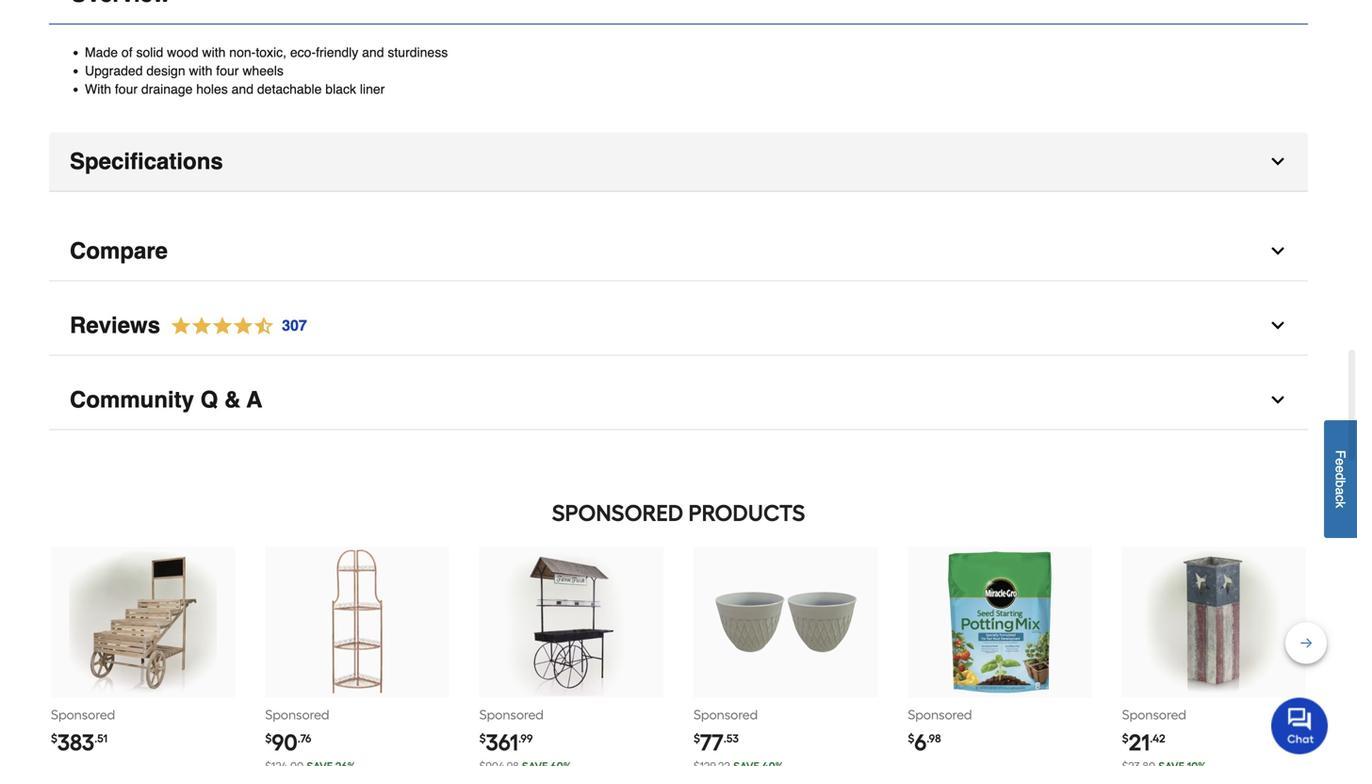 Task type: locate. For each thing, give the bounding box(es) containing it.
$ inside $ 361 .99
[[480, 732, 486, 746]]

with
[[202, 45, 226, 60], [189, 63, 213, 78]]

upgraded
[[85, 63, 143, 78]]

eco-
[[290, 45, 316, 60]]

0 vertical spatial chevron down image
[[1269, 152, 1288, 171]]

and right friendly
[[362, 45, 384, 60]]

and down wheels
[[232, 82, 254, 97]]

&
[[224, 387, 241, 413]]

2 chevron down image from the top
[[1269, 316, 1288, 335]]

b
[[1334, 480, 1349, 488]]

four down upgraded
[[115, 82, 138, 97]]

$ left .99
[[480, 732, 486, 746]]

$ 90 .76
[[265, 729, 312, 757]]

307
[[282, 317, 307, 334]]

$ for 21
[[1123, 732, 1129, 746]]

6 $ from the left
[[1123, 732, 1129, 746]]

.99
[[519, 732, 533, 746]]

specifications
[[70, 149, 223, 175]]

community
[[70, 387, 194, 413]]

$ left .76
[[265, 732, 272, 746]]

miracle-gro seed starting mix image
[[927, 549, 1074, 697]]

chevron down image for compare
[[1269, 242, 1288, 261]]

chat invite button image
[[1272, 697, 1330, 755]]

1 horizontal spatial and
[[362, 45, 384, 60]]

.42
[[1151, 732, 1166, 746]]

2 $ from the left
[[265, 732, 272, 746]]

chevron down image inside compare button
[[1269, 242, 1288, 261]]

1 horizontal spatial four
[[216, 63, 239, 78]]

four
[[216, 63, 239, 78], [115, 82, 138, 97]]

0 horizontal spatial four
[[115, 82, 138, 97]]

$ inside $ 77 .53
[[694, 732, 701, 746]]

and
[[362, 45, 384, 60], [232, 82, 254, 97]]

$ 21 .42
[[1123, 729, 1166, 757]]

c
[[1334, 495, 1349, 502]]

1 chevron down image from the top
[[1269, 152, 1288, 171]]

1 chevron down image from the top
[[1269, 242, 1288, 261]]

.53
[[724, 732, 739, 746]]

$ inside sponsored $ 6 .98
[[908, 732, 915, 746]]

2 chevron down image from the top
[[1269, 391, 1288, 410]]

chevron down image
[[1269, 242, 1288, 261], [1269, 316, 1288, 335]]

wheels
[[243, 63, 284, 78]]

design
[[147, 63, 185, 78]]

with up holes
[[189, 63, 213, 78]]

$ left .51
[[51, 732, 58, 746]]

$ left .42
[[1123, 732, 1129, 746]]

$ inside $ 21 .42
[[1123, 732, 1129, 746]]

$ left .53
[[694, 732, 701, 746]]

a
[[247, 387, 263, 413]]

f e e d b a c k
[[1334, 450, 1349, 508]]

1 e from the top
[[1334, 458, 1349, 466]]

with left non-
[[202, 45, 226, 60]]

$
[[51, 732, 58, 746], [265, 732, 272, 746], [480, 732, 486, 746], [694, 732, 701, 746], [908, 732, 915, 746], [1123, 732, 1129, 746]]

chevron down image inside specifications button
[[1269, 152, 1288, 171]]

0 vertical spatial four
[[216, 63, 239, 78]]

sponsored $ 383 .51
[[51, 707, 115, 757]]

$ left .98
[[908, 732, 915, 746]]

4 $ from the left
[[694, 732, 701, 746]]

$ inside $ 90 .76
[[265, 732, 272, 746]]

$ 77 .53
[[694, 729, 739, 757]]

southdeep products heading
[[49, 495, 1309, 532]]

1 vertical spatial with
[[189, 63, 213, 78]]

0 horizontal spatial and
[[232, 82, 254, 97]]

e up b
[[1334, 466, 1349, 473]]

77
[[701, 729, 724, 757]]

chevron down image
[[1269, 152, 1288, 171], [1269, 391, 1288, 410]]

5 $ from the left
[[908, 732, 915, 746]]

chevron down image inside "community q & a" button
[[1269, 391, 1288, 410]]

a
[[1334, 488, 1349, 495]]

alpine corporation 4-in w x 12-in h rustic metal rustic indoor/outdoor planter image
[[1141, 549, 1289, 697]]

.51
[[94, 732, 108, 746]]

four down non-
[[216, 63, 239, 78]]

chevron down image for reviews
[[1269, 316, 1288, 335]]

0 vertical spatial chevron down image
[[1269, 242, 1288, 261]]

products
[[689, 500, 806, 527]]

of
[[122, 45, 133, 60]]

1 vertical spatial chevron down image
[[1269, 316, 1288, 335]]

chevron down image for specifications
[[1269, 152, 1288, 171]]

1 vertical spatial chevron down image
[[1269, 391, 1288, 410]]

3 $ from the left
[[480, 732, 486, 746]]

e up d
[[1334, 458, 1349, 466]]

4.5 stars image
[[160, 314, 308, 339]]

holes
[[196, 82, 228, 97]]

e
[[1334, 458, 1349, 466], [1334, 466, 1349, 473]]

1 $ from the left
[[51, 732, 58, 746]]

toxic,
[[256, 45, 287, 60]]

6
[[915, 729, 927, 757]]

sponsored $ 6 .98
[[908, 707, 973, 757]]

friendly
[[316, 45, 359, 60]]

0 vertical spatial with
[[202, 45, 226, 60]]

sponsored
[[552, 500, 684, 527], [51, 707, 115, 723], [265, 707, 330, 723], [480, 707, 544, 723], [694, 707, 758, 723], [908, 707, 973, 723], [1123, 707, 1187, 723]]

1 vertical spatial and
[[232, 82, 254, 97]]



Task type: vqa. For each thing, say whether or not it's contained in the screenshot.
REPORT A MAP ERROR link
no



Task type: describe. For each thing, give the bounding box(es) containing it.
alpine corporation black indoor/outdoor novelty plant stand image
[[498, 549, 645, 697]]

$ inside 'sponsored $ 383 .51'
[[51, 732, 58, 746]]

non-
[[229, 45, 256, 60]]

chevron down image for community q & a
[[1269, 391, 1288, 410]]

$ for 361
[[480, 732, 486, 746]]

f e e d b a c k button
[[1325, 420, 1358, 538]]

$ 361 .99
[[480, 729, 533, 757]]

f
[[1334, 450, 1349, 458]]

compare button
[[49, 222, 1309, 282]]

q
[[201, 387, 218, 413]]

alpine corporation 59-in h x 55-in w off-white indoor/outdoor novelty wood plant stand image
[[69, 549, 217, 697]]

liner
[[360, 82, 385, 97]]

sponsored inside southdeep products heading
[[552, 500, 684, 527]]

sturdiness
[[388, 45, 448, 60]]

alpine corporation 2-pack 15-in w x 12-in h white resin traditional indoor/outdoor planter image
[[712, 549, 860, 697]]

wood
[[167, 45, 199, 60]]

k
[[1334, 502, 1349, 508]]

drainage
[[141, 82, 193, 97]]

community q & a button
[[49, 371, 1309, 431]]

sponsored products
[[552, 500, 806, 527]]

reviews
[[70, 313, 160, 339]]

d
[[1334, 473, 1349, 480]]

21
[[1129, 729, 1151, 757]]

1 vertical spatial four
[[115, 82, 138, 97]]

made
[[85, 45, 118, 60]]

solid
[[136, 45, 163, 60]]

detachable
[[257, 82, 322, 97]]

0 vertical spatial and
[[362, 45, 384, 60]]

black
[[326, 82, 356, 97]]

361
[[486, 729, 519, 757]]

2 e from the top
[[1334, 466, 1349, 473]]

community q & a
[[70, 387, 263, 413]]

made of solid wood with non-toxic, eco-friendly and sturdiness upgraded design with four wheels with four drainage holes and detachable black liner
[[85, 45, 448, 97]]

$ for 77
[[694, 732, 701, 746]]

$ for 90
[[265, 732, 272, 746]]

.98
[[927, 732, 942, 746]]

90
[[272, 729, 298, 757]]

specifications button
[[49, 133, 1309, 192]]

.76
[[298, 732, 312, 746]]

with
[[85, 82, 111, 97]]

compare
[[70, 238, 168, 264]]

383
[[58, 729, 94, 757]]

safavieh abarrane 59.8-in h x 13.8-in w rusty orange outdoor corner wrought iron plant stand image
[[284, 549, 431, 697]]



